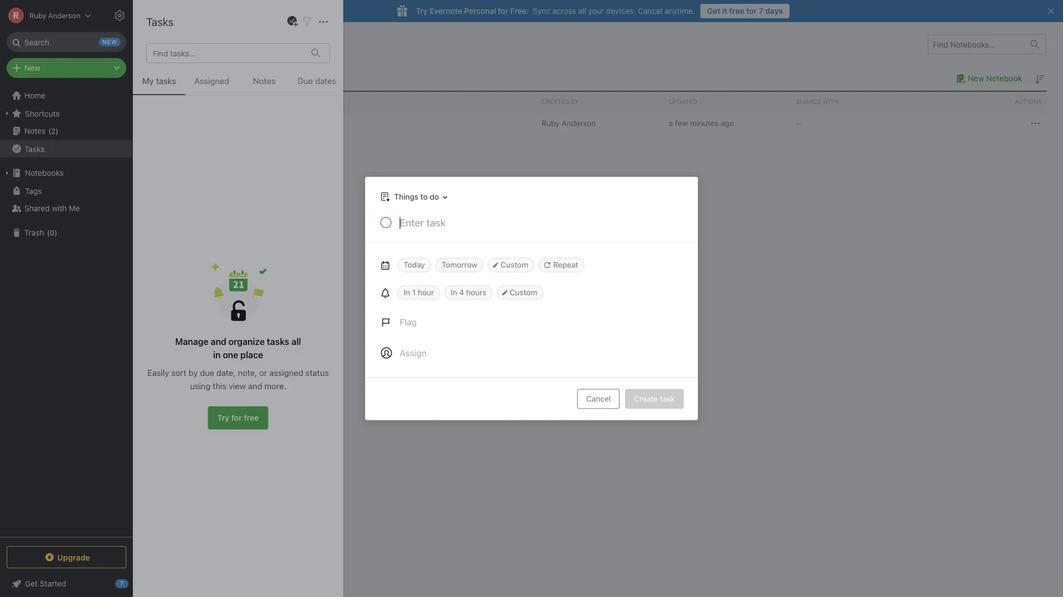 Task type: describe. For each thing, give the bounding box(es) containing it.
in 4 hours button
[[445, 286, 492, 300]]

new notebook button
[[953, 72, 1022, 85]]

hour
[[418, 288, 434, 297]]

actions button
[[919, 92, 1046, 112]]

new task image
[[286, 15, 299, 28]]

Find Notebooks… text field
[[929, 35, 1024, 53]]

2
[[51, 127, 56, 135]]

settings image
[[113, 9, 126, 22]]

upgrade button
[[7, 547, 126, 569]]

get it free for 7 days button
[[701, 4, 790, 18]]

updated button
[[664, 92, 792, 112]]

0 horizontal spatial notebooks
[[25, 169, 64, 178]]

your
[[588, 6, 604, 16]]

new for new
[[24, 63, 40, 73]]

assigned button
[[185, 74, 238, 95]]

sync
[[533, 6, 550, 16]]

tasks inside button
[[24, 144, 45, 154]]

organize
[[229, 337, 265, 347]]

create task button
[[625, 390, 684, 409]]

shared with me
[[24, 204, 80, 213]]

status
[[305, 368, 329, 378]]

manage and organize tasks all in one place
[[175, 337, 301, 361]]

notes for notes
[[253, 76, 276, 86]]

repeat button
[[539, 258, 584, 273]]

for for 7
[[746, 6, 757, 16]]

4
[[459, 288, 464, 297]]

notebook
[[986, 74, 1022, 83]]

new button
[[7, 58, 126, 78]]

trash
[[24, 228, 44, 238]]

trash ( 0 )
[[24, 228, 57, 238]]

flag
[[400, 317, 417, 328]]

shared with me link
[[0, 200, 132, 218]]

home
[[24, 91, 46, 100]]

in for in 4 hours
[[451, 288, 457, 297]]

shortcuts
[[25, 109, 60, 118]]

more.
[[264, 381, 286, 391]]

shared with button
[[792, 92, 919, 112]]

assigned
[[194, 76, 229, 86]]

to
[[421, 192, 428, 201]]

date,
[[216, 368, 236, 378]]

actions
[[1015, 98, 1042, 105]]

today button
[[398, 258, 431, 273]]

and inside manage and organize tasks all in one place
[[211, 337, 226, 347]]

try for free button
[[208, 407, 268, 430]]

tasks button
[[0, 140, 132, 158]]

a
[[669, 119, 673, 128]]

hours
[[466, 288, 486, 297]]

today
[[404, 261, 425, 270]]

1 inside button
[[412, 288, 416, 297]]

anderson
[[562, 119, 596, 128]]

created
[[542, 98, 569, 105]]

with
[[52, 204, 67, 213]]

tomorrow button
[[436, 258, 483, 273]]

tags
[[25, 186, 42, 196]]

1 horizontal spatial cancel
[[638, 6, 662, 16]]

tags button
[[0, 182, 132, 200]]

notebooks link
[[0, 164, 132, 182]]

and inside easily sort by due date, note, or assigned status using this view and more.
[[248, 381, 262, 391]]

) for trash
[[54, 229, 57, 237]]

create
[[634, 395, 658, 404]]

notebook
[[155, 73, 192, 83]]

things to do
[[394, 192, 439, 201]]

view
[[229, 381, 246, 391]]

due
[[298, 76, 313, 86]]

one
[[223, 350, 238, 361]]

try for try for free
[[217, 414, 229, 423]]

easily sort by due date, note, or assigned status using this view and more.
[[147, 368, 329, 391]]

1 things to do button from the left
[[375, 189, 451, 205]]

custom button for in 4 hours
[[497, 286, 543, 300]]

my
[[142, 76, 154, 86]]

home link
[[0, 87, 133, 105]]

) for notes
[[56, 127, 58, 135]]

try for free
[[217, 414, 259, 423]]

0 horizontal spatial for
[[231, 414, 242, 423]]

notes ( 2 )
[[24, 127, 58, 136]]

in
[[213, 350, 221, 361]]

tomorrow
[[442, 261, 477, 270]]

across
[[553, 6, 576, 16]]

shared
[[796, 98, 821, 105]]

0 vertical spatial tasks
[[146, 15, 174, 28]]



Task type: vqa. For each thing, say whether or not it's contained in the screenshot.
the First Notebook
no



Task type: locate. For each thing, give the bounding box(es) containing it.
for down view
[[231, 414, 242, 423]]

few
[[675, 119, 688, 128]]

0 horizontal spatial cancel
[[586, 395, 611, 404]]

new inside popup button
[[24, 63, 40, 73]]

( down shortcuts
[[48, 127, 51, 135]]

create task
[[634, 395, 675, 404]]

by
[[571, 98, 579, 105]]

1
[[149, 73, 153, 83], [412, 288, 416, 297]]

new for new notebook
[[968, 74, 984, 83]]

due dates button
[[291, 74, 343, 95]]

notebooks element
[[133, 22, 1063, 598]]

free for it
[[729, 6, 744, 16]]

notes left due
[[253, 76, 276, 86]]

0 vertical spatial )
[[56, 127, 58, 135]]

tasks
[[156, 76, 176, 86], [267, 337, 289, 347]]

and down 'note,'
[[248, 381, 262, 391]]

in
[[404, 288, 410, 297], [451, 288, 457, 297]]

1 vertical spatial try
[[217, 414, 229, 423]]

1 horizontal spatial tasks
[[267, 337, 289, 347]]

1 vertical spatial free
[[244, 414, 259, 423]]

try down this
[[217, 414, 229, 423]]

Search text field
[[14, 32, 118, 52]]

free down view
[[244, 414, 259, 423]]

free right it
[[729, 6, 744, 16]]

try left evernote
[[416, 6, 428, 16]]

cancel right devices.
[[638, 6, 662, 16]]

1 horizontal spatial for
[[498, 6, 508, 16]]

free:
[[510, 6, 529, 16]]

custom button right 'hours'
[[497, 286, 543, 300]]

) down shortcuts button
[[56, 127, 58, 135]]

) inside notes ( 2 )
[[56, 127, 58, 135]]

new
[[24, 63, 40, 73], [968, 74, 984, 83]]

days
[[765, 6, 783, 16]]

all left your
[[578, 6, 586, 16]]

place
[[240, 350, 263, 361]]

try evernote personal for free: sync across all your devices. cancel anytime.
[[416, 6, 695, 16]]

( right trash
[[47, 229, 50, 237]]

manage
[[175, 337, 208, 347]]

0 vertical spatial all
[[578, 6, 586, 16]]

shared
[[24, 204, 50, 213]]

tasks inside my tasks "button"
[[156, 76, 176, 86]]

0 vertical spatial tasks
[[156, 76, 176, 86]]

0 horizontal spatial 1
[[149, 73, 153, 83]]

0 vertical spatial custom
[[501, 261, 528, 270]]

1 in from the left
[[404, 288, 410, 297]]

ruby
[[542, 119, 560, 128]]

or
[[259, 368, 267, 378]]

do
[[430, 192, 439, 201]]

cancel left "create"
[[586, 395, 611, 404]]

) right trash
[[54, 229, 57, 237]]

1 vertical spatial custom button
[[497, 286, 543, 300]]

new inside button
[[968, 74, 984, 83]]

1 horizontal spatial new
[[968, 74, 984, 83]]

1 horizontal spatial and
[[248, 381, 262, 391]]

)
[[56, 127, 58, 135], [54, 229, 57, 237]]

1 vertical spatial (
[[47, 229, 50, 237]]

1 horizontal spatial notes
[[253, 76, 276, 86]]

1 left hour
[[412, 288, 416, 297]]

–
[[796, 119, 801, 128]]

shortcuts button
[[0, 105, 132, 122]]

with
[[823, 98, 839, 105]]

notes inside button
[[253, 76, 276, 86]]

free
[[729, 6, 744, 16], [244, 414, 259, 423]]

1 vertical spatial tasks
[[24, 144, 45, 154]]

2 things to do button from the left
[[378, 189, 451, 205]]

ruby anderson
[[542, 119, 596, 128]]

tasks right the my
[[156, 76, 176, 86]]

1 vertical spatial custom
[[510, 288, 537, 297]]

tree
[[0, 87, 133, 537]]

things
[[394, 192, 418, 201]]

tasks down notes ( 2 )
[[24, 144, 45, 154]]

personal
[[464, 6, 496, 16]]

1 vertical spatial all
[[291, 337, 301, 347]]

( for notes
[[48, 127, 51, 135]]

tasks right the settings image
[[146, 15, 174, 28]]

(
[[48, 127, 51, 135], [47, 229, 50, 237]]

Enter task text field
[[399, 216, 684, 235]]

1 vertical spatial tasks
[[267, 337, 289, 347]]

0 horizontal spatial new
[[24, 63, 40, 73]]

custom left repeat button
[[501, 261, 528, 270]]

notes button
[[238, 74, 291, 95]]

for left free:
[[498, 6, 508, 16]]

get
[[707, 6, 720, 16]]

custom right 'hours'
[[510, 288, 537, 297]]

for for free:
[[498, 6, 508, 16]]

free for for
[[244, 414, 259, 423]]

1 horizontal spatial all
[[578, 6, 586, 16]]

in 1 hour
[[404, 288, 434, 297]]

anytime.
[[665, 6, 695, 16]]

new up home at the left of the page
[[24, 63, 40, 73]]

0 vertical spatial cancel
[[638, 6, 662, 16]]

new notebook
[[968, 74, 1022, 83]]

0 horizontal spatial free
[[244, 414, 259, 423]]

tasks right organize
[[267, 337, 289, 347]]

custom for in 4 hours
[[510, 288, 537, 297]]

0 vertical spatial 1
[[149, 73, 153, 83]]

0
[[50, 229, 54, 237]]

cancel inside button
[[586, 395, 611, 404]]

assign button
[[374, 340, 433, 367]]

7
[[759, 6, 763, 16]]

( inside trash ( 0 )
[[47, 229, 50, 237]]

1 left notebook
[[149, 73, 153, 83]]

my tasks button
[[133, 74, 185, 95]]

1 vertical spatial and
[[248, 381, 262, 391]]

0 horizontal spatial all
[[291, 337, 301, 347]]

notes inside tree
[[24, 127, 46, 136]]

first notebook row
[[149, 112, 1046, 135]]

and
[[211, 337, 226, 347], [248, 381, 262, 391]]

0 horizontal spatial notes
[[24, 127, 46, 136]]

all
[[578, 6, 586, 16], [291, 337, 301, 347]]

it
[[722, 6, 727, 16]]

expand notebooks image
[[3, 169, 12, 178]]

flag button
[[374, 309, 423, 336]]

all up the assigned
[[291, 337, 301, 347]]

try
[[416, 6, 428, 16], [217, 414, 229, 423]]

notes for notes ( 2 )
[[24, 127, 46, 136]]

for
[[498, 6, 508, 16], [746, 6, 757, 16], [231, 414, 242, 423]]

1 vertical spatial notebooks
[[25, 169, 64, 178]]

get it free for 7 days
[[707, 6, 783, 16]]

custom button for tomorrow
[[488, 258, 534, 273]]

1 vertical spatial new
[[968, 74, 984, 83]]

0 horizontal spatial tasks
[[156, 76, 176, 86]]

1 horizontal spatial notebooks
[[149, 38, 202, 51]]

ago
[[721, 119, 734, 128]]

tasks inside manage and organize tasks all in one place
[[267, 337, 289, 347]]

using
[[190, 381, 210, 391]]

1 horizontal spatial free
[[729, 6, 744, 16]]

0 horizontal spatial and
[[211, 337, 226, 347]]

2 in from the left
[[451, 288, 457, 297]]

tree containing home
[[0, 87, 133, 537]]

1 vertical spatial )
[[54, 229, 57, 237]]

( inside notes ( 2 )
[[48, 127, 51, 135]]

0 vertical spatial notebooks
[[149, 38, 202, 51]]

0 vertical spatial new
[[24, 63, 40, 73]]

custom
[[501, 261, 528, 270], [510, 288, 537, 297]]

minutes
[[690, 119, 718, 128]]

updated
[[669, 98, 697, 105]]

in for in 1 hour
[[404, 288, 410, 297]]

created by
[[542, 98, 579, 105]]

0 vertical spatial custom button
[[488, 258, 534, 273]]

all inside manage and organize tasks all in one place
[[291, 337, 301, 347]]

assign
[[400, 348, 427, 359]]

and up in
[[211, 337, 226, 347]]

repeat
[[553, 261, 578, 270]]

in left 4
[[451, 288, 457, 297]]

try inside button
[[217, 414, 229, 423]]

by
[[189, 368, 198, 378]]

0 horizontal spatial in
[[404, 288, 410, 297]]

1 horizontal spatial try
[[416, 6, 428, 16]]

custom for tomorrow
[[501, 261, 528, 270]]

1 horizontal spatial tasks
[[146, 15, 174, 28]]

Find tasks… text field
[[148, 44, 305, 62]]

created by button
[[537, 92, 664, 112]]

notebooks up notebook
[[149, 38, 202, 51]]

due dates
[[298, 76, 336, 86]]

1 horizontal spatial 1
[[412, 288, 416, 297]]

( for trash
[[47, 229, 50, 237]]

dates
[[315, 76, 336, 86]]

a few minutes ago
[[669, 119, 734, 128]]

in 4 hours
[[451, 288, 486, 297]]

cancel
[[638, 6, 662, 16], [586, 395, 611, 404]]

notes left 2
[[24, 127, 46, 136]]

1 vertical spatial cancel
[[586, 395, 611, 404]]

) inside trash ( 0 )
[[54, 229, 57, 237]]

0 vertical spatial and
[[211, 337, 226, 347]]

0 horizontal spatial try
[[217, 414, 229, 423]]

this
[[213, 381, 226, 391]]

0 vertical spatial (
[[48, 127, 51, 135]]

2 horizontal spatial for
[[746, 6, 757, 16]]

try for try evernote personal for free: sync across all your devices. cancel anytime.
[[416, 6, 428, 16]]

0 horizontal spatial tasks
[[24, 144, 45, 154]]

upgrade
[[57, 554, 90, 563]]

1 notebook
[[149, 73, 192, 83]]

1 vertical spatial notes
[[24, 127, 46, 136]]

1 vertical spatial 1
[[412, 288, 416, 297]]

Go to note or move task field
[[375, 189, 451, 205]]

1 horizontal spatial in
[[451, 288, 457, 297]]

None search field
[[14, 32, 118, 52]]

notebooks up tags
[[25, 169, 64, 178]]

for left '7'
[[746, 6, 757, 16]]

in 1 hour button
[[398, 286, 440, 300]]

in left hour
[[404, 288, 410, 297]]

new up the actions button
[[968, 74, 984, 83]]

0 vertical spatial free
[[729, 6, 744, 16]]

me
[[69, 204, 80, 213]]

custom button down enter task text field
[[488, 258, 534, 273]]

0 vertical spatial try
[[416, 6, 428, 16]]

devices.
[[606, 6, 636, 16]]

0 vertical spatial notes
[[253, 76, 276, 86]]

my tasks
[[142, 76, 176, 86]]

note,
[[238, 368, 257, 378]]

cancel button
[[577, 390, 620, 409]]

1 inside notebooks element
[[149, 73, 153, 83]]

assigned
[[269, 368, 303, 378]]



